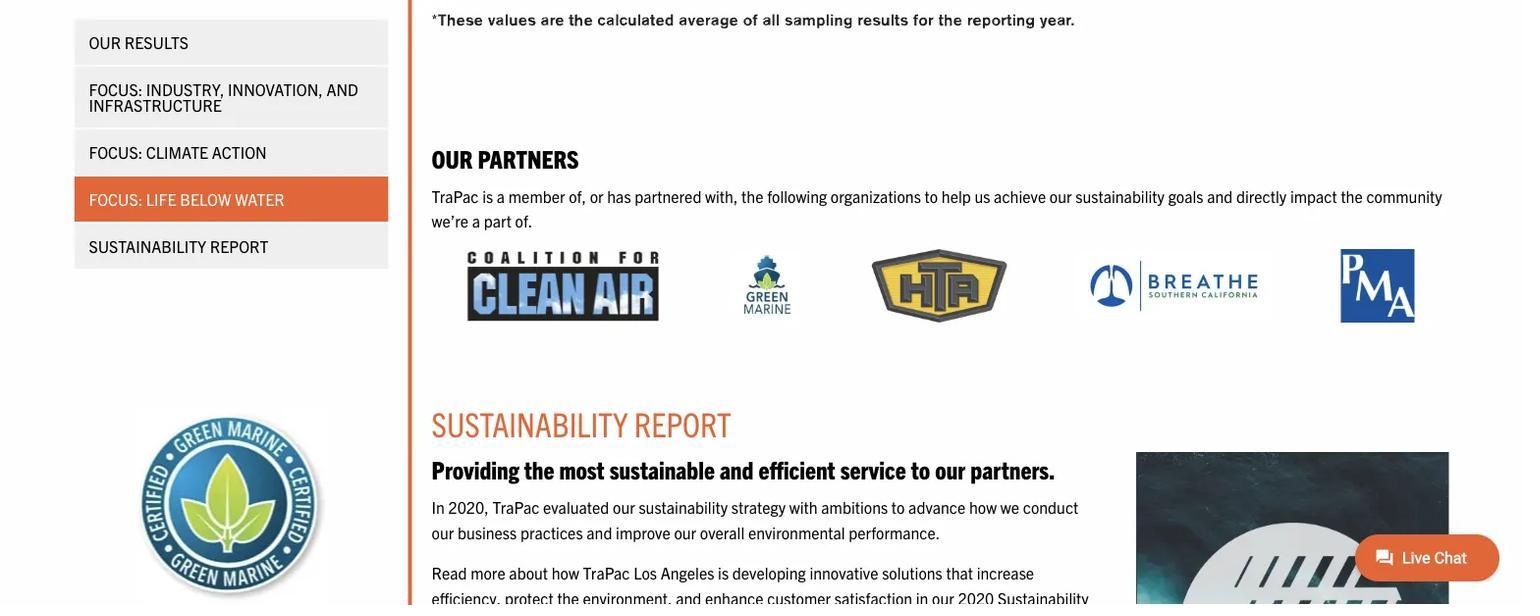 Task type: locate. For each thing, give the bounding box(es) containing it.
0 horizontal spatial sustainability
[[639, 498, 728, 518]]

1 vertical spatial how
[[552, 564, 579, 584]]

1 vertical spatial trapac
[[492, 498, 540, 518]]

trapac
[[432, 186, 479, 206], [492, 498, 540, 518], [583, 564, 630, 584]]

sustainability report up most
[[432, 403, 732, 445]]

0 vertical spatial a
[[497, 186, 505, 206]]

goals
[[1168, 186, 1204, 206]]

evaluated
[[543, 498, 609, 518]]

sustainability up most
[[432, 403, 628, 445]]

and right goals
[[1207, 186, 1233, 206]]

performance.
[[849, 523, 940, 543]]

sustainability report
[[89, 237, 268, 256], [432, 403, 732, 445]]

to up performance.
[[892, 498, 905, 518]]

0 vertical spatial trapac
[[432, 186, 479, 206]]

focus: down our results
[[89, 80, 143, 99]]

1 vertical spatial our
[[432, 143, 473, 174]]

sustainability report down focus: life below water
[[89, 237, 268, 256]]

business
[[458, 523, 517, 543]]

developing
[[732, 564, 806, 584]]

our inside "our results" link
[[89, 32, 121, 52]]

our
[[1050, 186, 1072, 206], [935, 455, 966, 486], [613, 498, 635, 518], [432, 523, 454, 543], [674, 523, 696, 543], [932, 589, 954, 606]]

1 vertical spatial sustainability
[[639, 498, 728, 518]]

action
[[212, 142, 267, 162]]

focus: climate action link
[[74, 130, 388, 175]]

to inside in 2020, trapac evaluated our sustainability strategy with ambitions to advance how we conduct our business practices and improve our overall environmental performance.
[[892, 498, 905, 518]]

0 vertical spatial sustainability
[[1076, 186, 1165, 206]]

1 horizontal spatial how
[[969, 498, 997, 518]]

focus: inside focus: industry, innovation, and infrastructure
[[89, 80, 143, 99]]

0 horizontal spatial sustainability report
[[89, 237, 268, 256]]

sustainability down sustainable
[[639, 498, 728, 518]]

us
[[975, 186, 990, 206]]

0 horizontal spatial our
[[89, 32, 121, 52]]

how inside read more about how trapac los angeles is developing innovative solutions that increase efficiency, protect the environment, and enhance customer satisfaction in our 2020 sustainabilit
[[552, 564, 579, 584]]

below
[[180, 190, 231, 209]]

1 horizontal spatial trapac
[[492, 498, 540, 518]]

is up enhance
[[718, 564, 729, 584]]

how right about
[[552, 564, 579, 584]]

a up part
[[497, 186, 505, 206]]

focus: for focus: climate action
[[89, 142, 143, 162]]

we're
[[432, 212, 469, 231]]

a
[[497, 186, 505, 206], [472, 212, 480, 231]]

how left "we" at the bottom right
[[969, 498, 997, 518]]

our up improve
[[613, 498, 635, 518]]

0 vertical spatial sustainability
[[89, 237, 206, 256]]

our up we're
[[432, 143, 473, 174]]

2 vertical spatial to
[[892, 498, 905, 518]]

efficient
[[759, 455, 835, 486]]

1 horizontal spatial a
[[497, 186, 505, 206]]

2020,
[[448, 498, 489, 518]]

our right 'achieve'
[[1050, 186, 1072, 206]]

community
[[1367, 186, 1442, 206]]

partnered
[[635, 186, 702, 206]]

0 vertical spatial sustainability report
[[89, 237, 268, 256]]

the left most
[[524, 455, 554, 486]]

to
[[925, 186, 938, 206], [911, 455, 930, 486], [892, 498, 905, 518]]

innovative
[[810, 564, 878, 584]]

service
[[840, 455, 906, 486]]

organizations
[[831, 186, 921, 206]]

1 vertical spatial is
[[718, 564, 729, 584]]

efficiency,
[[432, 589, 501, 606]]

1 vertical spatial a
[[472, 212, 480, 231]]

report down "focus: life below water" link
[[210, 237, 268, 256]]

sustainability report link
[[74, 224, 388, 269]]

sustainability left goals
[[1076, 186, 1165, 206]]

partners
[[478, 143, 579, 174]]

our for our results
[[89, 32, 121, 52]]

our right in
[[932, 589, 954, 606]]

is
[[482, 186, 493, 206], [718, 564, 729, 584]]

infrastructure
[[89, 95, 222, 115]]

our results link
[[74, 20, 388, 65]]

directly
[[1236, 186, 1287, 206]]

1 horizontal spatial sustainability
[[1076, 186, 1165, 206]]

sustainability down life
[[89, 237, 206, 256]]

we
[[1001, 498, 1019, 518]]

focus: climate action
[[89, 142, 267, 162]]

sustainability inside in 2020, trapac evaluated our sustainability strategy with ambitions to advance how we conduct our business practices and improve our overall environmental performance.
[[639, 498, 728, 518]]

our
[[89, 32, 121, 52], [432, 143, 473, 174]]

how
[[969, 498, 997, 518], [552, 564, 579, 584]]

a left part
[[472, 212, 480, 231]]

0 vertical spatial focus:
[[89, 80, 143, 99]]

1 horizontal spatial report
[[634, 403, 732, 445]]

2 vertical spatial trapac
[[583, 564, 630, 584]]

or
[[590, 186, 604, 206]]

2 horizontal spatial trapac
[[583, 564, 630, 584]]

0 horizontal spatial how
[[552, 564, 579, 584]]

0 vertical spatial how
[[969, 498, 997, 518]]

0 vertical spatial our
[[89, 32, 121, 52]]

report up sustainable
[[634, 403, 732, 445]]

and down angeles
[[676, 589, 702, 606]]

the
[[742, 186, 764, 206], [1341, 186, 1363, 206], [524, 455, 554, 486], [557, 589, 579, 606]]

protect
[[505, 589, 554, 606]]

focus: life below water link
[[74, 177, 388, 222]]

the right protect
[[557, 589, 579, 606]]

0 horizontal spatial trapac
[[432, 186, 479, 206]]

climate
[[146, 142, 208, 162]]

1 vertical spatial sustainability report
[[432, 403, 732, 445]]

report
[[210, 237, 268, 256], [634, 403, 732, 445]]

1 vertical spatial focus:
[[89, 142, 143, 162]]

0 horizontal spatial is
[[482, 186, 493, 206]]

1 horizontal spatial is
[[718, 564, 729, 584]]

1 horizontal spatial our
[[432, 143, 473, 174]]

1 horizontal spatial sustainability
[[432, 403, 628, 445]]

water
[[235, 190, 285, 209]]

1 horizontal spatial sustainability report
[[432, 403, 732, 445]]

trapac up environment, at the bottom left of the page
[[583, 564, 630, 584]]

1 vertical spatial to
[[911, 455, 930, 486]]

in 2020, trapac evaluated our sustainability strategy with ambitions to advance how we conduct our business practices and improve our overall environmental performance.
[[432, 498, 1079, 543]]

to left "help"
[[925, 186, 938, 206]]

2 vertical spatial focus:
[[89, 190, 143, 209]]

our inside read more about how trapac los angeles is developing innovative solutions that increase efficiency, protect the environment, and enhance customer satisfaction in our 2020 sustainabilit
[[932, 589, 954, 606]]

1 vertical spatial sustainability
[[432, 403, 628, 445]]

and down evaluated
[[587, 523, 612, 543]]

ambitions
[[821, 498, 888, 518]]

focus: left the 'climate'
[[89, 142, 143, 162]]

and
[[326, 80, 358, 99]]

0 vertical spatial report
[[210, 237, 268, 256]]

0 horizontal spatial sustainability
[[89, 237, 206, 256]]

1 vertical spatial report
[[634, 403, 732, 445]]

with
[[789, 498, 818, 518]]

1 focus: from the top
[[89, 80, 143, 99]]

sustainability
[[89, 237, 206, 256], [432, 403, 628, 445]]

trapac inside trapac is a member of, or has partnered with, the following organizations to help us achieve our sustainability goals and directly impact the community we're a part of.
[[432, 186, 479, 206]]

and
[[1207, 186, 1233, 206], [720, 455, 754, 486], [587, 523, 612, 543], [676, 589, 702, 606]]

focus: industry, innovation, and infrastructure link
[[74, 67, 388, 128]]

about
[[509, 564, 548, 584]]

our left 'results'
[[89, 32, 121, 52]]

how inside in 2020, trapac evaluated our sustainability strategy with ambitions to advance how we conduct our business practices and improve our overall environmental performance.
[[969, 498, 997, 518]]

providing the most sustainable and efficient service to our partners.
[[432, 455, 1055, 486]]

focus: left life
[[89, 190, 143, 209]]

trapac up business
[[492, 498, 540, 518]]

most
[[559, 455, 605, 486]]

0 vertical spatial to
[[925, 186, 938, 206]]

impact
[[1290, 186, 1337, 206]]

2 focus: from the top
[[89, 142, 143, 162]]

customer
[[767, 589, 831, 606]]

3 focus: from the top
[[89, 190, 143, 209]]

sustainability inside trapac is a member of, or has partnered with, the following organizations to help us achieve our sustainability goals and directly impact the community we're a part of.
[[1076, 186, 1165, 206]]

trapac up we're
[[432, 186, 479, 206]]

focus:
[[89, 80, 143, 99], [89, 142, 143, 162], [89, 190, 143, 209]]

enhance
[[705, 589, 764, 606]]

to up advance on the right of the page
[[911, 455, 930, 486]]

in
[[916, 589, 929, 606]]

improve
[[616, 523, 671, 543]]

with,
[[705, 186, 738, 206]]

0 vertical spatial is
[[482, 186, 493, 206]]

is up part
[[482, 186, 493, 206]]

sustainability
[[1076, 186, 1165, 206], [639, 498, 728, 518]]



Task type: describe. For each thing, give the bounding box(es) containing it.
more
[[471, 564, 505, 584]]

overall
[[700, 523, 745, 543]]

the right 'with,'
[[742, 186, 764, 206]]

our left overall
[[674, 523, 696, 543]]

our down in
[[432, 523, 454, 543]]

our results
[[89, 32, 189, 52]]

in
[[432, 498, 445, 518]]

focus: life below water
[[89, 190, 285, 209]]

environment,
[[583, 589, 672, 606]]

is inside read more about how trapac los angeles is developing innovative solutions that increase efficiency, protect the environment, and enhance customer satisfaction in our 2020 sustainabilit
[[718, 564, 729, 584]]

and up strategy
[[720, 455, 754, 486]]

focus: industry, innovation, and infrastructure
[[89, 80, 358, 115]]

practices
[[520, 523, 583, 543]]

read
[[432, 564, 467, 584]]

has
[[607, 186, 631, 206]]

2020
[[958, 589, 994, 606]]

achieve
[[994, 186, 1046, 206]]

innovation,
[[228, 80, 323, 99]]

trapac is a member of, or has partnered with, the following organizations to help us achieve our sustainability goals and directly impact the community we're a part of.
[[432, 186, 1442, 231]]

help
[[942, 186, 971, 206]]

industry,
[[146, 80, 224, 99]]

following
[[767, 186, 827, 206]]

that
[[946, 564, 973, 584]]

solutions
[[882, 564, 943, 584]]

our for our partners
[[432, 143, 473, 174]]

results
[[125, 32, 189, 52]]

and inside read more about how trapac los angeles is developing innovative solutions that increase efficiency, protect the environment, and enhance customer satisfaction in our 2020 sustainabilit
[[676, 589, 702, 606]]

focus: for focus: industry, innovation, and infrastructure
[[89, 80, 143, 99]]

sustainable
[[610, 455, 715, 486]]

0 horizontal spatial report
[[210, 237, 268, 256]]

environmental
[[748, 523, 845, 543]]

satisfaction
[[835, 589, 913, 606]]

and inside in 2020, trapac evaluated our sustainability strategy with ambitions to advance how we conduct our business practices and improve our overall environmental performance.
[[587, 523, 612, 543]]

increase
[[977, 564, 1034, 584]]

to inside trapac is a member of, or has partnered with, the following organizations to help us achieve our sustainability goals and directly impact the community we're a part of.
[[925, 186, 938, 206]]

los
[[634, 564, 657, 584]]

trapac inside read more about how trapac los angeles is developing innovative solutions that increase efficiency, protect the environment, and enhance customer satisfaction in our 2020 sustainabilit
[[583, 564, 630, 584]]

partners.
[[971, 455, 1055, 486]]

conduct
[[1023, 498, 1079, 518]]

the right the impact
[[1341, 186, 1363, 206]]

member
[[509, 186, 565, 206]]

our inside trapac is a member of, or has partnered with, the following organizations to help us achieve our sustainability goals and directly impact the community we're a part of.
[[1050, 186, 1072, 206]]

read more about how trapac los angeles is developing innovative solutions that increase efficiency, protect the environment, and enhance customer satisfaction in our 2020 sustainabilit
[[432, 564, 1089, 606]]

of,
[[569, 186, 586, 206]]

advance
[[909, 498, 966, 518]]

our up advance on the right of the page
[[935, 455, 966, 486]]

life
[[146, 190, 176, 209]]

is inside trapac is a member of, or has partnered with, the following organizations to help us achieve our sustainability goals and directly impact the community we're a part of.
[[482, 186, 493, 206]]

and inside trapac is a member of, or has partnered with, the following organizations to help us achieve our sustainability goals and directly impact the community we're a part of.
[[1207, 186, 1233, 206]]

part
[[484, 212, 512, 231]]

0 horizontal spatial a
[[472, 212, 480, 231]]

trapac inside in 2020, trapac evaluated our sustainability strategy with ambitions to advance how we conduct our business practices and improve our overall environmental performance.
[[492, 498, 540, 518]]

strategy
[[731, 498, 786, 518]]

our partners
[[432, 143, 579, 174]]

providing
[[432, 455, 519, 486]]

focus: for focus: life below water
[[89, 190, 143, 209]]

the inside read more about how trapac los angeles is developing innovative solutions that increase efficiency, protect the environment, and enhance customer satisfaction in our 2020 sustainabilit
[[557, 589, 579, 606]]

angeles
[[661, 564, 714, 584]]

of.
[[515, 212, 533, 231]]



Task type: vqa. For each thing, say whether or not it's contained in the screenshot.
TraPac Los Angeles' sustainability strategy focuses on developing innovative solutions that increase efficiency, protect the environment, and enhance customer satisfaction. Implementing automated, zero-emission infrastructure and equipment has resulted in industry-leading emissions reductions and will enable TraPac Los Angeles to achieve net zero CO2 emissions by 2030.
no



